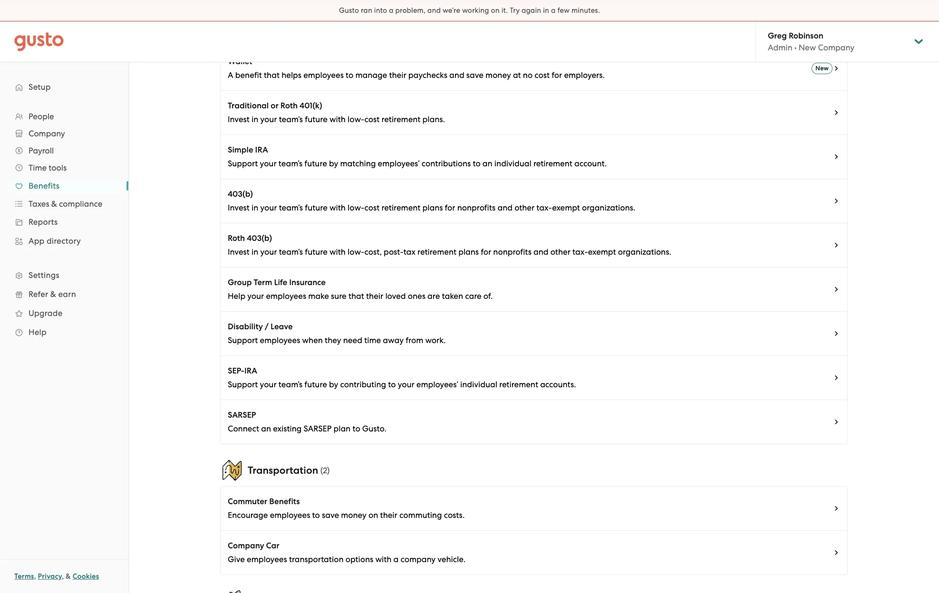 Task type: vqa. For each thing, say whether or not it's contained in the screenshot.
updating your employees' addresses may have tax implications and result in follow up action items. please refer to the notifications on your payroll dashboard for a list of things to complete.
no



Task type: describe. For each thing, give the bounding box(es) containing it.
help inside group term life insurance help your employees make sure that their loved ones are taken care of.
[[228, 291, 245, 301]]

try
[[510, 6, 520, 15]]

save inside the wallet a benefit that helps employees to manage their paychecks and save money at no cost for employers.
[[466, 70, 483, 80]]

opens in current tab image for 403(b)
[[833, 197, 840, 205]]

payroll button
[[10, 142, 119, 159]]

to inside sarsep connect an existing sarsep plan to gusto.
[[352, 424, 360, 434]]

encourage
[[228, 511, 268, 520]]

)
[[327, 466, 330, 475]]

employees' inside sep-ira support your team's future by contributing to your employees' individual retirement accounts.
[[416, 380, 458, 389]]

paychecks
[[408, 70, 447, 80]]

403(b) inside roth 403(b) invest in your team's future with low-cost, post-tax retirement plans for nonprofits and other tax-exempt organizations.
[[247, 233, 272, 243]]

disability
[[228, 322, 263, 332]]

life
[[274, 278, 287, 288]]

post-
[[384, 247, 403, 257]]

future for simple ira
[[304, 159, 327, 168]]

in inside roth 403(b) invest in your team's future with low-cost, post-tax retirement plans for nonprofits and other tax-exempt organizations.
[[252, 247, 258, 257]]

contributions
[[422, 159, 471, 168]]

give
[[228, 555, 245, 564]]

people
[[29, 112, 54, 121]]

cost inside the wallet a benefit that helps employees to manage their paychecks and save money at no cost for employers.
[[535, 70, 550, 80]]

of.
[[483, 291, 493, 301]]

setup
[[29, 82, 51, 92]]

to inside simple ira support your team's future by matching employees' contributions to an individual retirement account.
[[473, 159, 481, 168]]

settings
[[29, 271, 59, 280]]

company car give employees transportation options with a company vehicle.
[[228, 541, 466, 564]]

privacy link
[[38, 572, 62, 581]]

into
[[374, 6, 387, 15]]

company inside greg robinson admin • new company
[[818, 43, 854, 52]]

cookies
[[73, 572, 99, 581]]

benefits link
[[10, 177, 119, 194]]

opens in current tab image for group term life insurance
[[833, 286, 840, 293]]

with inside 403(b) invest in your team's future with low-cost retirement plans for nonprofits and other tax-exempt organizations.
[[329, 203, 346, 213]]

to inside commuter benefits encourage employees to save money on their commuting costs.
[[312, 511, 320, 520]]

ira for simple ira
[[255, 145, 268, 155]]

other inside roth 403(b) invest in your team's future with low-cost, post-tax retirement plans for nonprofits and other tax-exempt organizations.
[[550, 247, 570, 257]]

group term life insurance help your employees make sure that their loved ones are taken care of.
[[228, 278, 493, 301]]

help inside gusto navigation element
[[29, 328, 47, 337]]

tax- inside 403(b) invest in your team's future with low-cost retirement plans for nonprofits and other tax-exempt organizations.
[[536, 203, 552, 213]]

retirement for sep-ira
[[499, 380, 538, 389]]

retirement for traditional or roth 401(k)
[[382, 115, 420, 124]]

retirement inside simple ira support your team's future by matching employees' contributions to an individual retirement account.
[[533, 159, 572, 168]]

future inside roth 403(b) invest in your team's future with low-cost, post-tax retirement plans for nonprofits and other tax-exempt organizations.
[[305, 247, 327, 257]]

with inside traditional or roth 401(k) invest in your team's future with low-cost retirement plans.
[[329, 115, 346, 124]]

time tools
[[29, 163, 67, 173]]

money inside the wallet a benefit that helps employees to manage their paychecks and save money at no cost for employers.
[[485, 70, 511, 80]]

admin
[[768, 43, 792, 52]]

organizations. inside 403(b) invest in your team's future with low-cost retirement plans for nonprofits and other tax-exempt organizations.
[[582, 203, 635, 213]]

tax- inside roth 403(b) invest in your team's future with low-cost, post-tax retirement plans for nonprofits and other tax-exempt organizations.
[[572, 247, 588, 257]]

terms link
[[14, 572, 34, 581]]

your inside 403(b) invest in your team's future with low-cost retirement plans for nonprofits and other tax-exempt organizations.
[[260, 203, 277, 213]]

car
[[266, 541, 279, 551]]

sep-ira support your team's future by contributing to your employees' individual retirement accounts.
[[228, 366, 576, 389]]

terms , privacy , & cookies
[[14, 572, 99, 581]]

compliance
[[59, 199, 102, 209]]

roth 403(b) invest in your team's future with low-cost, post-tax retirement plans for nonprofits and other tax-exempt organizations.
[[228, 233, 671, 257]]

refer & earn
[[29, 290, 76, 299]]

exempt inside roth 403(b) invest in your team's future with low-cost, post-tax retirement plans for nonprofits and other tax-exempt organizations.
[[588, 247, 616, 257]]

we're
[[443, 6, 460, 15]]

when
[[302, 336, 323, 345]]

from
[[406, 336, 423, 345]]

gusto.
[[362, 424, 387, 434]]

they
[[325, 336, 341, 345]]

team's for 403(b)
[[279, 203, 303, 213]]

to inside sep-ira support your team's future by contributing to your employees' individual retirement accounts.
[[388, 380, 396, 389]]

low- inside 403(b) invest in your team's future with low-cost retirement plans for nonprofits and other tax-exempt organizations.
[[348, 203, 364, 213]]

list containing wallet
[[220, 46, 848, 445]]

problem,
[[395, 6, 426, 15]]

wallet
[[228, 57, 252, 67]]

a left few at the right top
[[551, 6, 556, 15]]

few
[[557, 6, 570, 15]]

plans inside 403(b) invest in your team's future with low-cost retirement plans for nonprofits and other tax-exempt organizations.
[[422, 203, 443, 213]]

at
[[513, 70, 521, 80]]

term
[[254, 278, 272, 288]]

terms
[[14, 572, 34, 581]]

privacy
[[38, 572, 62, 581]]

by for sep-ira
[[329, 380, 338, 389]]

leave
[[271, 322, 293, 332]]

in inside 403(b) invest in your team's future with low-cost retirement plans for nonprofits and other tax-exempt organizations.
[[252, 203, 258, 213]]

sep-
[[228, 366, 244, 376]]

retirement for roth 403(b)
[[417, 247, 456, 257]]

plans.
[[422, 115, 445, 124]]

reports link
[[10, 213, 119, 231]]

benefits inside commuter benefits encourage employees to save money on their commuting costs.
[[269, 497, 300, 507]]

refer
[[29, 290, 48, 299]]

employees' inside simple ira support your team's future by matching employees' contributions to an individual retirement account.
[[378, 159, 420, 168]]

people button
[[10, 108, 119, 125]]

that inside the wallet a benefit that helps employees to manage their paychecks and save money at no cost for employers.
[[264, 70, 280, 80]]

other inside 403(b) invest in your team's future with low-cost retirement plans for nonprofits and other tax-exempt organizations.
[[514, 203, 534, 213]]

insurance
[[289, 278, 326, 288]]

need
[[343, 336, 362, 345]]

employees inside group term life insurance help your employees make sure that their loved ones are taken care of.
[[266, 291, 306, 301]]

individual inside sep-ira support your team's future by contributing to your employees' individual retirement accounts.
[[460, 380, 497, 389]]

transportation ( 2 )
[[248, 465, 330, 477]]

sure
[[331, 291, 346, 301]]

& for compliance
[[51, 199, 57, 209]]

app
[[29, 236, 44, 246]]

403(b) inside 403(b) invest in your team's future with low-cost retirement plans for nonprofits and other tax-exempt organizations.
[[228, 189, 253, 199]]

simple ira support your team's future by matching employees' contributions to an individual retirement account.
[[228, 145, 607, 168]]

taxes & compliance button
[[10, 195, 119, 213]]

matching
[[340, 159, 376, 168]]

reports
[[29, 217, 58, 227]]

your inside traditional or roth 401(k) invest in your team's future with low-cost retirement plans.
[[260, 115, 277, 124]]

for inside roth 403(b) invest in your team's future with low-cost, post-tax retirement plans for nonprofits and other tax-exempt organizations.
[[481, 247, 491, 257]]

greg
[[768, 31, 787, 41]]

support for simple
[[228, 159, 258, 168]]

gusto
[[339, 6, 359, 15]]

cost inside traditional or roth 401(k) invest in your team's future with low-cost retirement plans.
[[364, 115, 380, 124]]

ran
[[361, 6, 372, 15]]

benefits inside gusto navigation element
[[29, 181, 59, 191]]

opens in current tab image for simple ira
[[833, 153, 840, 161]]

/
[[265, 322, 269, 332]]

in inside traditional or roth 401(k) invest in your team's future with low-cost retirement plans.
[[252, 115, 258, 124]]

make
[[308, 291, 329, 301]]

to inside the wallet a benefit that helps employees to manage their paychecks and save money at no cost for employers.
[[346, 70, 353, 80]]

and inside roth 403(b) invest in your team's future with low-cost, post-tax retirement plans for nonprofits and other tax-exempt organizations.
[[533, 247, 548, 257]]

tax
[[403, 247, 415, 257]]

upgrade
[[29, 309, 63, 318]]

opens in current tab image for sep-ira
[[833, 374, 840, 382]]

exempt inside 403(b) invest in your team's future with low-cost retirement plans for nonprofits and other tax-exempt organizations.
[[552, 203, 580, 213]]

it.
[[501, 6, 508, 15]]

wallet a benefit that helps employees to manage their paychecks and save money at no cost for employers.
[[228, 57, 605, 80]]

opens in current tab image for company car
[[833, 549, 840, 557]]

transportation
[[289, 555, 344, 564]]

future inside traditional or roth 401(k) invest in your team's future with low-cost retirement plans.
[[305, 115, 327, 124]]

plan
[[334, 424, 351, 434]]



Task type: locate. For each thing, give the bounding box(es) containing it.
your inside simple ira support your team's future by matching employees' contributions to an individual retirement account.
[[260, 159, 276, 168]]

new
[[799, 43, 816, 52], [815, 65, 829, 72]]

for inside the wallet a benefit that helps employees to manage their paychecks and save money at no cost for employers.
[[552, 70, 562, 80]]

list containing people
[[0, 108, 128, 342]]

on up company car give employees transportation options with a company vehicle.
[[368, 511, 378, 520]]

support inside sep-ira support your team's future by contributing to your employees' individual retirement accounts.
[[228, 380, 258, 389]]

1 vertical spatial &
[[50, 290, 56, 299]]

retirement right 'tax' at left top
[[417, 247, 456, 257]]

2 horizontal spatial company
[[818, 43, 854, 52]]

future inside simple ira support your team's future by matching employees' contributions to an individual retirement account.
[[304, 159, 327, 168]]

team's inside sep-ira support your team's future by contributing to your employees' individual retirement accounts.
[[278, 380, 302, 389]]

0 vertical spatial save
[[466, 70, 483, 80]]

for left employers.
[[552, 70, 562, 80]]

1 vertical spatial roth
[[228, 233, 245, 243]]

connect
[[228, 424, 259, 434]]

0 vertical spatial an
[[483, 159, 492, 168]]

0 vertical spatial for
[[552, 70, 562, 80]]

employees up car
[[270, 511, 310, 520]]

2 vertical spatial cost
[[364, 203, 380, 213]]

future inside sep-ira support your team's future by contributing to your employees' individual retirement accounts.
[[304, 380, 327, 389]]

2 vertical spatial their
[[380, 511, 397, 520]]

, left cookies button
[[62, 572, 64, 581]]

1 by from the top
[[329, 159, 338, 168]]

3 low- from the top
[[348, 247, 364, 257]]

nonprofits inside 403(b) invest in your team's future with low-cost retirement plans for nonprofits and other tax-exempt organizations.
[[457, 203, 496, 213]]

employees down leave
[[260, 336, 300, 345]]

retirement inside roth 403(b) invest in your team's future with low-cost, post-tax retirement plans for nonprofits and other tax-exempt organizations.
[[417, 247, 456, 257]]

commuter benefits encourage employees to save money on their commuting costs.
[[228, 497, 465, 520]]

exempt
[[552, 203, 580, 213], [588, 247, 616, 257]]

2 low- from the top
[[348, 203, 364, 213]]

new down robinson
[[799, 43, 816, 52]]

to left manage
[[346, 70, 353, 80]]

tax-
[[536, 203, 552, 213], [572, 247, 588, 257]]

2 opens in current tab image from the top
[[833, 109, 840, 116]]

benefits down transportation
[[269, 497, 300, 507]]

0 vertical spatial benefits
[[29, 181, 59, 191]]

ira inside simple ira support your team's future by matching employees' contributions to an individual retirement account.
[[255, 145, 268, 155]]

403(b) down simple
[[228, 189, 253, 199]]

1 vertical spatial on
[[368, 511, 378, 520]]

1 horizontal spatial company
[[228, 541, 264, 551]]

traditional or roth 401(k) invest in your team's future with low-cost retirement plans.
[[228, 101, 445, 124]]

1 vertical spatial company
[[29, 129, 65, 138]]

that right sure
[[348, 291, 364, 301]]

1 vertical spatial organizations.
[[618, 247, 671, 257]]

0 horizontal spatial exempt
[[552, 203, 580, 213]]

time tools button
[[10, 159, 119, 176]]

that left helps
[[264, 70, 280, 80]]

manage
[[355, 70, 387, 80]]

0 vertical spatial cost
[[535, 70, 550, 80]]

minutes.
[[571, 6, 600, 15]]

existing
[[273, 424, 302, 434]]

company for company car give employees transportation options with a company vehicle.
[[228, 541, 264, 551]]

roth inside traditional or roth 401(k) invest in your team's future with low-cost retirement plans.
[[280, 101, 298, 111]]

future for sep-ira
[[304, 380, 327, 389]]

0 vertical spatial that
[[264, 70, 280, 80]]

help down upgrade
[[29, 328, 47, 337]]

6 opens in current tab image from the top
[[833, 549, 840, 557]]

opens in current tab image
[[833, 65, 840, 72], [833, 109, 840, 116], [833, 153, 840, 161], [833, 418, 840, 426], [833, 505, 840, 513], [833, 549, 840, 557]]

retirement up post- at left top
[[382, 203, 420, 213]]

refer & earn link
[[10, 286, 119, 303]]

tools
[[49, 163, 67, 173]]

your
[[260, 115, 277, 124], [260, 159, 276, 168], [260, 203, 277, 213], [260, 247, 277, 257], [247, 291, 264, 301], [260, 380, 276, 389], [398, 380, 414, 389]]

company down robinson
[[818, 43, 854, 52]]

and
[[427, 6, 441, 15], [449, 70, 464, 80], [498, 203, 513, 213], [533, 247, 548, 257]]

individual inside simple ira support your team's future by matching employees' contributions to an individual retirement account.
[[494, 159, 531, 168]]

&
[[51, 199, 57, 209], [50, 290, 56, 299], [66, 572, 71, 581]]

time
[[364, 336, 381, 345]]

1 vertical spatial support
[[228, 336, 258, 345]]

1 vertical spatial that
[[348, 291, 364, 301]]

accounts.
[[540, 380, 576, 389]]

their left "loved"
[[366, 291, 383, 301]]

their left commuting
[[380, 511, 397, 520]]

cost up cost,
[[364, 203, 380, 213]]

their inside commuter benefits encourage employees to save money on their commuting costs.
[[380, 511, 397, 520]]

0 vertical spatial money
[[485, 70, 511, 80]]

employers.
[[564, 70, 605, 80]]

1 vertical spatial an
[[261, 424, 271, 434]]

0 horizontal spatial company
[[29, 129, 65, 138]]

1 vertical spatial benefits
[[269, 497, 300, 507]]

0 vertical spatial new
[[799, 43, 816, 52]]

1 opens in current tab image from the top
[[833, 65, 840, 72]]

1 vertical spatial help
[[29, 328, 47, 337]]

team's for sep-ira
[[278, 380, 302, 389]]

0 vertical spatial on
[[491, 6, 500, 15]]

employees inside the disability / leave support employees when they need time away from work.
[[260, 336, 300, 345]]

setup link
[[10, 78, 119, 96]]

2 vertical spatial for
[[481, 247, 491, 257]]

organizations.
[[582, 203, 635, 213], [618, 247, 671, 257]]

plans up care
[[458, 247, 479, 257]]

team's inside simple ira support your team's future by matching employees' contributions to an individual retirement account.
[[278, 159, 302, 168]]

1 support from the top
[[228, 159, 258, 168]]

greg robinson admin • new company
[[768, 31, 854, 52]]

future for 403(b)
[[305, 203, 327, 213]]

payroll
[[29, 146, 54, 155]]

future
[[305, 115, 327, 124], [304, 159, 327, 168], [305, 203, 327, 213], [305, 247, 327, 257], [304, 380, 327, 389]]

to
[[346, 70, 353, 80], [473, 159, 481, 168], [388, 380, 396, 389], [352, 424, 360, 434], [312, 511, 320, 520]]

0 horizontal spatial an
[[261, 424, 271, 434]]

low-
[[348, 115, 364, 124], [348, 203, 364, 213], [348, 247, 364, 257]]

low- up group term life insurance help your employees make sure that their loved ones are taken care of.
[[348, 247, 364, 257]]

ira right simple
[[255, 145, 268, 155]]

1 horizontal spatial help
[[228, 291, 245, 301]]

an inside sarsep connect an existing sarsep plan to gusto.
[[261, 424, 271, 434]]

1 opens in current tab image from the top
[[833, 197, 840, 205]]

0 vertical spatial low-
[[348, 115, 364, 124]]

0 horizontal spatial sarsep
[[228, 410, 256, 420]]

opens in current tab image for traditional or roth 401(k)
[[833, 109, 840, 116]]

working
[[462, 6, 489, 15]]

0 vertical spatial roth
[[280, 101, 298, 111]]

0 vertical spatial their
[[389, 70, 406, 80]]

organizations. inside roth 403(b) invest in your team's future with low-cost, post-tax retirement plans for nonprofits and other tax-exempt organizations.
[[618, 247, 671, 257]]

1 vertical spatial sarsep
[[304, 424, 332, 434]]

cost right the no
[[535, 70, 550, 80]]

1 vertical spatial save
[[322, 511, 339, 520]]

1 vertical spatial plans
[[458, 247, 479, 257]]

no
[[523, 70, 533, 80]]

opens in current tab image for disability / leave
[[833, 330, 840, 338]]

support down simple
[[228, 159, 258, 168]]

employees
[[303, 70, 344, 80], [266, 291, 306, 301], [260, 336, 300, 345], [270, 511, 310, 520], [247, 555, 287, 564]]

taxes
[[29, 199, 49, 209]]

sarsep left plan
[[304, 424, 332, 434]]

0 vertical spatial organizations.
[[582, 203, 635, 213]]

help link
[[10, 324, 119, 341]]

3 opens in current tab image from the top
[[833, 286, 840, 293]]

company inside dropdown button
[[29, 129, 65, 138]]

2 opens in current tab image from the top
[[833, 242, 840, 249]]

a
[[228, 70, 233, 80]]

team's for simple ira
[[278, 159, 302, 168]]

their inside group term life insurance help your employees make sure that their loved ones are taken care of.
[[366, 291, 383, 301]]

0 horizontal spatial roth
[[228, 233, 245, 243]]

1 horizontal spatial exempt
[[588, 247, 616, 257]]

1 vertical spatial 403(b)
[[247, 233, 272, 243]]

team's inside roth 403(b) invest in your team's future with low-cost, post-tax retirement plans for nonprofits and other tax-exempt organizations.
[[279, 247, 303, 257]]

ones
[[408, 291, 425, 301]]

list containing commuter benefits
[[220, 486, 848, 575]]

1 vertical spatial nonprofits
[[493, 247, 531, 257]]

employees inside the wallet a benefit that helps employees to manage their paychecks and save money at no cost for employers.
[[303, 70, 344, 80]]

save
[[466, 70, 483, 80], [322, 511, 339, 520]]

retirement
[[382, 115, 420, 124], [533, 159, 572, 168], [382, 203, 420, 213], [417, 247, 456, 257], [499, 380, 538, 389]]

team's inside 403(b) invest in your team's future with low-cost retirement plans for nonprofits and other tax-exempt organizations.
[[279, 203, 303, 213]]

save left at
[[466, 70, 483, 80]]

1 vertical spatial ira
[[244, 366, 257, 376]]

1 vertical spatial new
[[815, 65, 829, 72]]

to right contributions
[[473, 159, 481, 168]]

individual
[[494, 159, 531, 168], [460, 380, 497, 389]]

1 vertical spatial other
[[550, 247, 570, 257]]

app directory link
[[10, 232, 119, 250]]

on left it.
[[491, 6, 500, 15]]

with inside company car give employees transportation options with a company vehicle.
[[375, 555, 391, 564]]

0 horizontal spatial plans
[[422, 203, 443, 213]]

away
[[383, 336, 404, 345]]

roth inside roth 403(b) invest in your team's future with low-cost, post-tax retirement plans for nonprofits and other tax-exempt organizations.
[[228, 233, 245, 243]]

retirement inside traditional or roth 401(k) invest in your team's future with low-cost retirement plans.
[[382, 115, 420, 124]]

0 vertical spatial individual
[[494, 159, 531, 168]]

home image
[[14, 32, 64, 51]]

1 horizontal spatial save
[[466, 70, 483, 80]]

0 vertical spatial &
[[51, 199, 57, 209]]

low- down matching on the top left of the page
[[348, 203, 364, 213]]

employees down car
[[247, 555, 287, 564]]

ira for sep-ira
[[244, 366, 257, 376]]

0 vertical spatial exempt
[[552, 203, 580, 213]]

2 invest from the top
[[228, 203, 250, 213]]

1 horizontal spatial for
[[481, 247, 491, 257]]

invest inside roth 403(b) invest in your team's future with low-cost, post-tax retirement plans for nonprofits and other tax-exempt organizations.
[[228, 247, 250, 257]]

0 vertical spatial company
[[818, 43, 854, 52]]

opens in current tab image for roth 403(b)
[[833, 242, 840, 249]]

5 opens in current tab image from the top
[[833, 505, 840, 513]]

,
[[34, 572, 36, 581], [62, 572, 64, 581]]

2 vertical spatial company
[[228, 541, 264, 551]]

to right contributing
[[388, 380, 396, 389]]

opens in current tab image
[[833, 197, 840, 205], [833, 242, 840, 249], [833, 286, 840, 293], [833, 330, 840, 338], [833, 374, 840, 382]]

that inside group term life insurance help your employees make sure that their loved ones are taken care of.
[[348, 291, 364, 301]]

1 vertical spatial tax-
[[572, 247, 588, 257]]

0 horizontal spatial save
[[322, 511, 339, 520]]

employees inside commuter benefits encourage employees to save money on their commuting costs.
[[270, 511, 310, 520]]

1 vertical spatial cost
[[364, 115, 380, 124]]

commuting
[[399, 511, 442, 520]]

in
[[543, 6, 549, 15], [252, 115, 258, 124], [252, 203, 258, 213], [252, 247, 258, 257]]

support inside the disability / leave support employees when they need time away from work.
[[228, 336, 258, 345]]

by left matching on the top left of the page
[[329, 159, 338, 168]]

opens in current tab image for sarsep
[[833, 418, 840, 426]]

0 horizontal spatial ,
[[34, 572, 36, 581]]

401(k)
[[300, 101, 322, 111]]

1 horizontal spatial that
[[348, 291, 364, 301]]

your inside roth 403(b) invest in your team's future with low-cost, post-tax retirement plans for nonprofits and other tax-exempt organizations.
[[260, 247, 277, 257]]

disability / leave support employees when they need time away from work.
[[228, 322, 446, 345]]

by inside sep-ira support your team's future by contributing to your employees' individual retirement accounts.
[[329, 380, 338, 389]]

1 horizontal spatial other
[[550, 247, 570, 257]]

cost,
[[364, 247, 382, 257]]

2 , from the left
[[62, 572, 64, 581]]

1 horizontal spatial roth
[[280, 101, 298, 111]]

plans inside roth 403(b) invest in your team's future with low-cost, post-tax retirement plans for nonprofits and other tax-exempt organizations.
[[458, 247, 479, 257]]

plans up roth 403(b) invest in your team's future with low-cost, post-tax retirement plans for nonprofits and other tax-exempt organizations.
[[422, 203, 443, 213]]

0 vertical spatial ira
[[255, 145, 268, 155]]

a inside company car give employees transportation options with a company vehicle.
[[393, 555, 399, 564]]

your inside group term life insurance help your employees make sure that their loved ones are taken care of.
[[247, 291, 264, 301]]

their right manage
[[389, 70, 406, 80]]

company inside company car give employees transportation options with a company vehicle.
[[228, 541, 264, 551]]

1 horizontal spatial benefits
[[269, 497, 300, 507]]

on
[[491, 6, 500, 15], [368, 511, 378, 520]]

care
[[465, 291, 481, 301]]

gusto ran into a problem, and we're working on it. try again in a few minutes.
[[339, 6, 600, 15]]

new inside greg robinson admin • new company
[[799, 43, 816, 52]]

to up transportation
[[312, 511, 320, 520]]

earn
[[58, 290, 76, 299]]

nonprofits inside roth 403(b) invest in your team's future with low-cost, post-tax retirement plans for nonprofits and other tax-exempt organizations.
[[493, 247, 531, 257]]

by
[[329, 159, 338, 168], [329, 380, 338, 389]]

support down sep-
[[228, 380, 258, 389]]

1 horizontal spatial on
[[491, 6, 500, 15]]

sarsep connect an existing sarsep plan to gusto.
[[228, 410, 387, 434]]

0 vertical spatial plans
[[422, 203, 443, 213]]

other
[[514, 203, 534, 213], [550, 247, 570, 257]]

an right contributions
[[483, 159, 492, 168]]

4 opens in current tab image from the top
[[833, 330, 840, 338]]

1 vertical spatial exempt
[[588, 247, 616, 257]]

, left privacy
[[34, 572, 36, 581]]

2 vertical spatial low-
[[348, 247, 364, 257]]

0 vertical spatial support
[[228, 159, 258, 168]]

1 vertical spatial invest
[[228, 203, 250, 213]]

retirement left the account.
[[533, 159, 572, 168]]

2 support from the top
[[228, 336, 258, 345]]

by left contributing
[[329, 380, 338, 389]]

money inside commuter benefits encourage employees to save money on their commuting costs.
[[341, 511, 367, 520]]

benefit
[[235, 70, 262, 80]]

& right taxes
[[51, 199, 57, 209]]

by for simple ira
[[329, 159, 338, 168]]

2 vertical spatial invest
[[228, 247, 250, 257]]

upgrade link
[[10, 305, 119, 322]]

plans
[[422, 203, 443, 213], [458, 247, 479, 257]]

2
[[323, 466, 327, 475]]

1 horizontal spatial plans
[[458, 247, 479, 257]]

0 horizontal spatial money
[[341, 511, 367, 520]]

403(b)
[[228, 189, 253, 199], [247, 233, 272, 243]]

benefits down the time tools
[[29, 181, 59, 191]]

taken
[[442, 291, 463, 301]]

save inside commuter benefits encourage employees to save money on their commuting costs.
[[322, 511, 339, 520]]

and inside the wallet a benefit that helps employees to manage their paychecks and save money at no cost for employers.
[[449, 70, 464, 80]]

money left at
[[485, 70, 511, 80]]

their for commuter benefits
[[380, 511, 397, 520]]

for up roth 403(b) invest in your team's future with low-cost, post-tax retirement plans for nonprofits and other tax-exempt organizations.
[[445, 203, 455, 213]]

& left cookies button
[[66, 572, 71, 581]]

roth up the group
[[228, 233, 245, 243]]

(
[[320, 466, 323, 475]]

3 opens in current tab image from the top
[[833, 153, 840, 161]]

2 vertical spatial support
[[228, 380, 258, 389]]

company
[[401, 555, 436, 564]]

an inside simple ira support your team's future by matching employees' contributions to an individual retirement account.
[[483, 159, 492, 168]]

an left the existing
[[261, 424, 271, 434]]

retirement left plans.
[[382, 115, 420, 124]]

team's inside traditional or roth 401(k) invest in your team's future with low-cost retirement plans.
[[279, 115, 303, 124]]

with inside roth 403(b) invest in your team's future with low-cost, post-tax retirement plans for nonprofits and other tax-exempt organizations.
[[329, 247, 346, 257]]

money up company car give employees transportation options with a company vehicle.
[[341, 511, 367, 520]]

employees down "life" on the top left
[[266, 291, 306, 301]]

retirement left accounts.
[[499, 380, 538, 389]]

1 vertical spatial individual
[[460, 380, 497, 389]]

2 vertical spatial &
[[66, 572, 71, 581]]

low- inside traditional or roth 401(k) invest in your team's future with low-cost retirement plans.
[[348, 115, 364, 124]]

list
[[220, 0, 848, 4], [220, 46, 848, 445], [0, 108, 128, 342], [220, 486, 848, 575]]

1 horizontal spatial tax-
[[572, 247, 588, 257]]

cost inside 403(b) invest in your team's future with low-cost retirement plans for nonprofits and other tax-exempt organizations.
[[364, 203, 380, 213]]

a left company
[[393, 555, 399, 564]]

0 vertical spatial tax-
[[536, 203, 552, 213]]

invest inside traditional or roth 401(k) invest in your team's future with low-cost retirement plans.
[[228, 115, 250, 124]]

with
[[329, 115, 346, 124], [329, 203, 346, 213], [329, 247, 346, 257], [375, 555, 391, 564]]

company for company
[[29, 129, 65, 138]]

3 support from the top
[[228, 380, 258, 389]]

403(b) up term
[[247, 233, 272, 243]]

roth right or
[[280, 101, 298, 111]]

and inside 403(b) invest in your team's future with low-cost retirement plans for nonprofits and other tax-exempt organizations.
[[498, 203, 513, 213]]

1 vertical spatial low-
[[348, 203, 364, 213]]

invest inside 403(b) invest in your team's future with low-cost retirement plans for nonprofits and other tax-exempt organizations.
[[228, 203, 250, 213]]

on inside commuter benefits encourage employees to save money on their commuting costs.
[[368, 511, 378, 520]]

403(b) invest in your team's future with low-cost retirement plans for nonprofits and other tax-exempt organizations.
[[228, 189, 635, 213]]

0 vertical spatial sarsep
[[228, 410, 256, 420]]

employees inside company car give employees transportation options with a company vehicle.
[[247, 555, 287, 564]]

opens in current tab image for commuter benefits
[[833, 505, 840, 513]]

options
[[346, 555, 373, 564]]

helps
[[282, 70, 301, 80]]

ira
[[255, 145, 268, 155], [244, 366, 257, 376]]

taxes & compliance
[[29, 199, 102, 209]]

future inside 403(b) invest in your team's future with low-cost retirement plans for nonprofits and other tax-exempt organizations.
[[305, 203, 327, 213]]

0 horizontal spatial tax-
[[536, 203, 552, 213]]

company down 'people'
[[29, 129, 65, 138]]

3 invest from the top
[[228, 247, 250, 257]]

0 vertical spatial help
[[228, 291, 245, 301]]

low- up matching on the top left of the page
[[348, 115, 364, 124]]

traditional
[[228, 101, 269, 111]]

0 vertical spatial invest
[[228, 115, 250, 124]]

for up of.
[[481, 247, 491, 257]]

1 horizontal spatial sarsep
[[304, 424, 332, 434]]

sarsep up 'connect'
[[228, 410, 256, 420]]

& inside dropdown button
[[51, 199, 57, 209]]

ira down disability
[[244, 366, 257, 376]]

employees right helps
[[303, 70, 344, 80]]

save up company car give employees transportation options with a company vehicle.
[[322, 511, 339, 520]]

employees' down work.
[[416, 380, 458, 389]]

their for wallet
[[389, 70, 406, 80]]

simple
[[228, 145, 253, 155]]

1 vertical spatial for
[[445, 203, 455, 213]]

retirement inside 403(b) invest in your team's future with low-cost retirement plans for nonprofits and other tax-exempt organizations.
[[382, 203, 420, 213]]

1 horizontal spatial an
[[483, 159, 492, 168]]

1 low- from the top
[[348, 115, 364, 124]]

0 vertical spatial other
[[514, 203, 534, 213]]

0 horizontal spatial that
[[264, 70, 280, 80]]

transportation
[[248, 465, 318, 477]]

4 opens in current tab image from the top
[[833, 418, 840, 426]]

1 invest from the top
[[228, 115, 250, 124]]

1 , from the left
[[34, 572, 36, 581]]

again
[[522, 6, 541, 15]]

company up the give
[[228, 541, 264, 551]]

support for sep-
[[228, 380, 258, 389]]

0 vertical spatial by
[[329, 159, 338, 168]]

their inside the wallet a benefit that helps employees to manage their paychecks and save money at no cost for employers.
[[389, 70, 406, 80]]

0 horizontal spatial on
[[368, 511, 378, 520]]

support inside simple ira support your team's future by matching employees' contributions to an individual retirement account.
[[228, 159, 258, 168]]

1 horizontal spatial money
[[485, 70, 511, 80]]

their
[[389, 70, 406, 80], [366, 291, 383, 301], [380, 511, 397, 520]]

gusto navigation element
[[0, 62, 128, 357]]

1 vertical spatial money
[[341, 511, 367, 520]]

& left earn
[[50, 290, 56, 299]]

cost down manage
[[364, 115, 380, 124]]

1 vertical spatial by
[[329, 380, 338, 389]]

0 vertical spatial nonprofits
[[457, 203, 496, 213]]

by inside simple ira support your team's future by matching employees' contributions to an individual retirement account.
[[329, 159, 338, 168]]

0 vertical spatial employees'
[[378, 159, 420, 168]]

0 horizontal spatial other
[[514, 203, 534, 213]]

support down disability
[[228, 336, 258, 345]]

retirement inside sep-ira support your team's future by contributing to your employees' individual retirement accounts.
[[499, 380, 538, 389]]

work.
[[425, 336, 446, 345]]

company
[[818, 43, 854, 52], [29, 129, 65, 138], [228, 541, 264, 551]]

0 horizontal spatial help
[[29, 328, 47, 337]]

1 vertical spatial their
[[366, 291, 383, 301]]

& for earn
[[50, 290, 56, 299]]

help down the group
[[228, 291, 245, 301]]

1 horizontal spatial ,
[[62, 572, 64, 581]]

2 horizontal spatial for
[[552, 70, 562, 80]]

for inside 403(b) invest in your team's future with low-cost retirement plans for nonprofits and other tax-exempt organizations.
[[445, 203, 455, 213]]

ira inside sep-ira support your team's future by contributing to your employees' individual retirement accounts.
[[244, 366, 257, 376]]

a right into
[[389, 6, 394, 15]]

to right plan
[[352, 424, 360, 434]]

invest
[[228, 115, 250, 124], [228, 203, 250, 213], [228, 247, 250, 257]]

new down greg robinson admin • new company
[[815, 65, 829, 72]]

low- inside roth 403(b) invest in your team's future with low-cost, post-tax retirement plans for nonprofits and other tax-exempt organizations.
[[348, 247, 364, 257]]

0 vertical spatial 403(b)
[[228, 189, 253, 199]]

are
[[427, 291, 440, 301]]

2 by from the top
[[329, 380, 338, 389]]

team's
[[279, 115, 303, 124], [278, 159, 302, 168], [279, 203, 303, 213], [279, 247, 303, 257], [278, 380, 302, 389]]

5 opens in current tab image from the top
[[833, 374, 840, 382]]

1 vertical spatial employees'
[[416, 380, 458, 389]]

0 horizontal spatial for
[[445, 203, 455, 213]]

benefits
[[29, 181, 59, 191], [269, 497, 300, 507]]

0 horizontal spatial benefits
[[29, 181, 59, 191]]

employees' right matching on the top left of the page
[[378, 159, 420, 168]]



